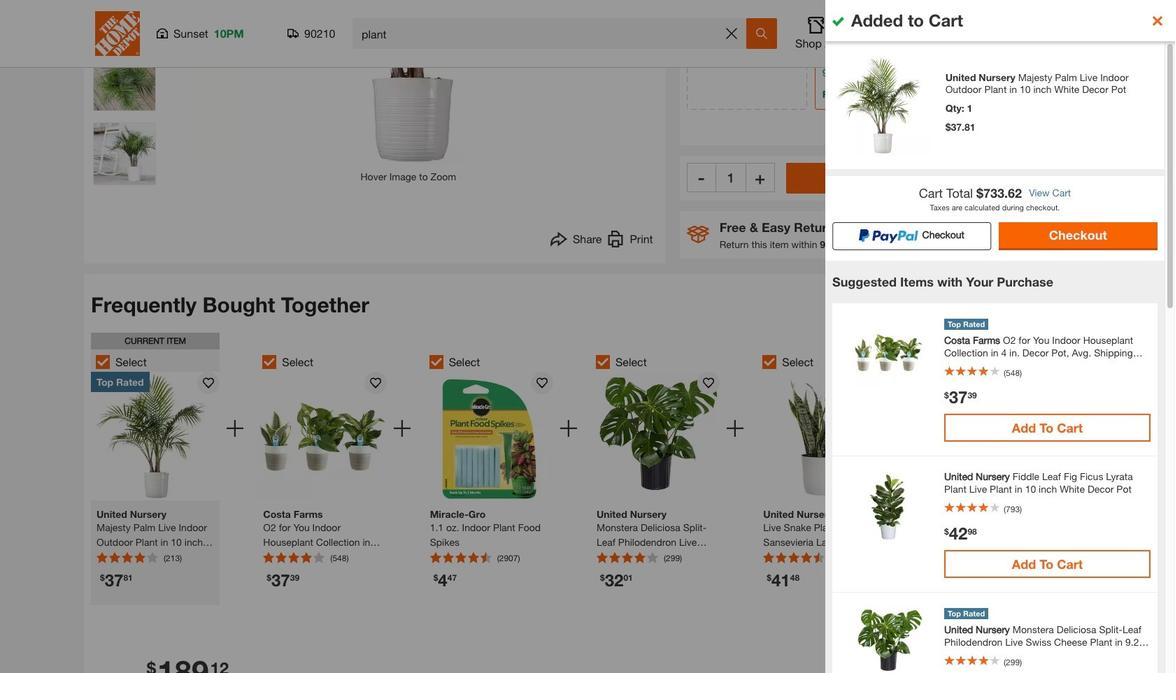 Task type: vqa. For each thing, say whether or not it's contained in the screenshot.
Bathroom
no



Task type: locate. For each thing, give the bounding box(es) containing it.
the home depot logo image
[[95, 11, 140, 56]]

None field
[[716, 163, 746, 192]]

add to list image
[[537, 378, 548, 389], [704, 378, 715, 389]]

3 add to list image from the left
[[870, 378, 882, 389]]

1 add to list image from the left
[[537, 378, 548, 389]]

6339926581112 image
[[94, 0, 155, 36]]

0 horizontal spatial add to list image
[[203, 378, 214, 389]]

1 add to list image from the left
[[203, 378, 214, 389]]

1 horizontal spatial add to list image
[[704, 378, 715, 389]]

2 horizontal spatial add to list image
[[870, 378, 882, 389]]

add to list image inside 3 / 6 group
[[537, 378, 548, 389]]

live snake plant sansevieria laurentii in 10 inch white decor pot image
[[758, 372, 887, 501]]

0 horizontal spatial add to list image
[[537, 378, 548, 389]]

2 add to list image from the left
[[370, 378, 381, 389]]

add to list image inside 1 / 6 group
[[203, 378, 214, 389]]

2 add to list image from the left
[[704, 378, 715, 389]]

add to list image inside the 4 / 6 group
[[704, 378, 715, 389]]

add to list image for monstera deliciosa split-leaf philodendron live swiss cheese plant in 9.25 inch grower pot image
[[704, 378, 715, 389]]

add to list image
[[203, 378, 214, 389], [370, 378, 381, 389], [870, 378, 882, 389]]

add to list image for o2 for you indoor houseplant collection in 4 in. decor pot, avg. shipping height 10 in. tall (3-pack) image
[[370, 378, 381, 389]]

1 horizontal spatial add to list image
[[370, 378, 381, 389]]

3 / 6 group
[[424, 333, 584, 612]]

monstera deliciosa split-leaf philodendron live swiss cheese plant in 9.25 inch grower pot image
[[591, 372, 720, 501]]

4 / 6 group
[[591, 333, 751, 612]]

add to list image inside 5 / 6 group
[[870, 378, 882, 389]]



Task type: describe. For each thing, give the bounding box(es) containing it.
1 gal. american boxwood shrub (2-pack) image
[[925, 372, 1054, 501]]

add to list image for live snake plant sansevieria laurentii in 10 inch white decor pot image
[[870, 378, 882, 389]]

icon image
[[687, 226, 709, 244]]

this is the last slide image
[[1061, 624, 1072, 635]]

o2 for you indoor houseplant collection in 4 in. decor pot, avg. shipping height 10 in. tall (3-pack) image
[[258, 372, 387, 501]]

5 / 6 group
[[757, 333, 918, 612]]

2 / 6 group
[[257, 333, 418, 612]]

united nursery house plants 74509 31.3 image
[[94, 123, 155, 185]]

1 / 6 group
[[90, 333, 251, 612]]

add to list image for 1.1 oz. indoor plant food spikes image
[[537, 378, 548, 389]]

1.1 oz. indoor plant food spikes image
[[425, 372, 554, 501]]

clear field icon image
[[726, 28, 738, 39]]

united nursery house plants 74509 4f.2 image
[[94, 49, 155, 111]]

feedback link image
[[1157, 237, 1176, 312]]

this is the first slide image
[[1006, 624, 1018, 635]]



